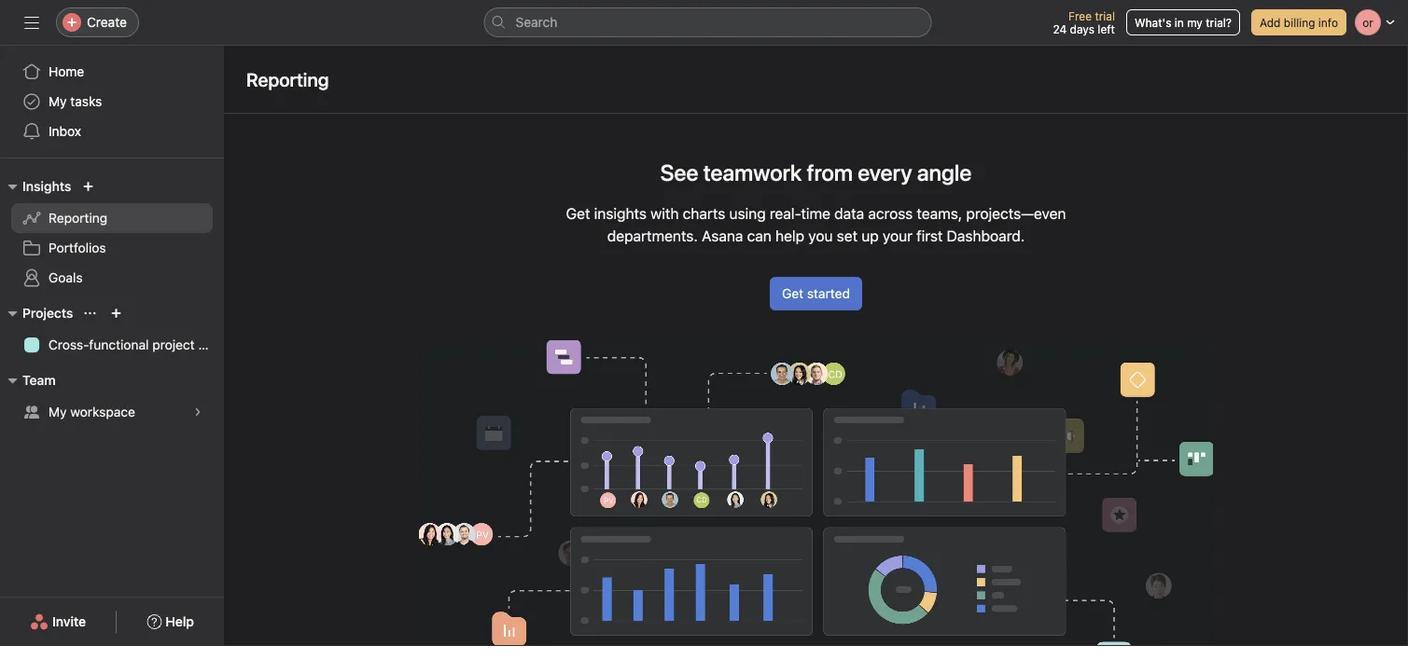 Task type: vqa. For each thing, say whether or not it's contained in the screenshot.
trial
yes



Task type: locate. For each thing, give the bounding box(es) containing it.
you
[[809, 227, 833, 245]]

portfolios link
[[11, 233, 213, 263]]

reporting
[[246, 68, 329, 90], [49, 210, 107, 226]]

in
[[1175, 16, 1184, 29]]

goals link
[[11, 263, 213, 293]]

2 my from the top
[[49, 405, 67, 420]]

1 my from the top
[[49, 94, 67, 109]]

invite
[[52, 615, 86, 630]]

insights
[[594, 205, 647, 223]]

add billing info
[[1260, 16, 1339, 29]]

my left tasks
[[49, 94, 67, 109]]

my
[[49, 94, 67, 109], [49, 405, 67, 420]]

started
[[807, 286, 850, 302]]

departments.
[[607, 227, 698, 245]]

your
[[883, 227, 913, 245]]

help
[[776, 227, 805, 245]]

get left insights
[[566, 205, 590, 223]]

my down team on the left
[[49, 405, 67, 420]]

team
[[22, 373, 56, 388]]

1 vertical spatial my
[[49, 405, 67, 420]]

trial?
[[1206, 16, 1232, 29]]

what's in my trial? button
[[1127, 9, 1241, 35]]

home
[[49, 64, 84, 79]]

insights element
[[0, 170, 224, 297]]

charts
[[683, 205, 726, 223]]

goals
[[49, 270, 83, 286]]

get inside get started button
[[782, 286, 804, 302]]

1 horizontal spatial get
[[782, 286, 804, 302]]

0 vertical spatial reporting
[[246, 68, 329, 90]]

tasks
[[70, 94, 102, 109]]

1 vertical spatial get
[[782, 286, 804, 302]]

help
[[165, 615, 194, 630]]

portfolios
[[49, 240, 106, 256]]

cross-functional project plan
[[49, 337, 224, 353]]

with
[[651, 205, 679, 223]]

add billing info button
[[1252, 9, 1347, 35]]

0 vertical spatial my
[[49, 94, 67, 109]]

up
[[862, 227, 879, 245]]

free trial 24 days left
[[1053, 9, 1115, 35]]

my for my tasks
[[49, 94, 67, 109]]

cross-functional project plan link
[[11, 330, 224, 360]]

0 horizontal spatial get
[[566, 205, 590, 223]]

projects
[[22, 306, 73, 321]]

my tasks
[[49, 94, 102, 109]]

see details, my workspace image
[[192, 407, 203, 418]]

new image
[[82, 181, 94, 192]]

my inside 'global' element
[[49, 94, 67, 109]]

search button
[[484, 7, 932, 37]]

get inside get insights with charts using real-time data across teams, projects—even departments. asana can help you set up your first dashboard.
[[566, 205, 590, 223]]

get
[[566, 205, 590, 223], [782, 286, 804, 302]]

my tasks link
[[11, 87, 213, 117]]

cross-
[[49, 337, 89, 353]]

0 vertical spatial get
[[566, 205, 590, 223]]

inbox link
[[11, 117, 213, 147]]

help button
[[135, 606, 206, 639]]

my inside teams element
[[49, 405, 67, 420]]

team button
[[0, 370, 56, 392]]

my for my workspace
[[49, 405, 67, 420]]

new project or portfolio image
[[111, 308, 122, 319]]

get insights with charts using real-time data across teams, projects—even departments. asana can help you set up your first dashboard.
[[566, 205, 1066, 245]]

plan
[[198, 337, 224, 353]]

1 vertical spatial reporting
[[49, 210, 107, 226]]

0 horizontal spatial reporting
[[49, 210, 107, 226]]

get left started
[[782, 286, 804, 302]]

create
[[87, 14, 127, 30]]

home link
[[11, 57, 213, 87]]



Task type: describe. For each thing, give the bounding box(es) containing it.
global element
[[0, 46, 224, 158]]

inbox
[[49, 124, 81, 139]]

see
[[661, 160, 699, 186]]

dashboard.
[[947, 227, 1025, 245]]

from
[[807, 160, 853, 186]]

add
[[1260, 16, 1281, 29]]

teams,
[[917, 205, 963, 223]]

hide sidebar image
[[24, 15, 39, 30]]

get for get insights with charts using real-time data across teams, projects—even departments. asana can help you set up your first dashboard.
[[566, 205, 590, 223]]

projects element
[[0, 297, 224, 364]]

real-
[[770, 205, 801, 223]]

left
[[1098, 22, 1115, 35]]

project
[[152, 337, 195, 353]]

workspace
[[70, 405, 135, 420]]

get started button
[[770, 277, 863, 311]]

days
[[1070, 22, 1095, 35]]

what's in my trial?
[[1135, 16, 1232, 29]]

what's
[[1135, 16, 1172, 29]]

get started
[[782, 286, 850, 302]]

first
[[917, 227, 943, 245]]

time
[[801, 205, 831, 223]]

search list box
[[484, 7, 932, 37]]

set
[[837, 227, 858, 245]]

get for get started
[[782, 286, 804, 302]]

my workspace
[[49, 405, 135, 420]]

every angle
[[858, 160, 972, 186]]

free
[[1069, 9, 1092, 22]]

see teamwork from every angle
[[661, 160, 972, 186]]

show options, current sort, top image
[[84, 308, 96, 319]]

reporting inside insights element
[[49, 210, 107, 226]]

search
[[516, 14, 558, 30]]

using
[[729, 205, 766, 223]]

reporting link
[[11, 203, 213, 233]]

my
[[1188, 16, 1203, 29]]

can
[[747, 227, 772, 245]]

insights
[[22, 179, 71, 194]]

24
[[1053, 22, 1067, 35]]

across
[[869, 205, 913, 223]]

insights button
[[0, 175, 71, 198]]

1 horizontal spatial reporting
[[246, 68, 329, 90]]

projects—even
[[967, 205, 1066, 223]]

asana
[[702, 227, 743, 245]]

invite button
[[18, 606, 98, 639]]

billing
[[1284, 16, 1316, 29]]

data
[[835, 205, 865, 223]]

projects button
[[0, 302, 73, 325]]

functional
[[89, 337, 149, 353]]

my workspace link
[[11, 398, 213, 428]]

teams element
[[0, 364, 224, 431]]

trial
[[1095, 9, 1115, 22]]

create button
[[56, 7, 139, 37]]

info
[[1319, 16, 1339, 29]]

teamwork
[[704, 160, 802, 186]]



